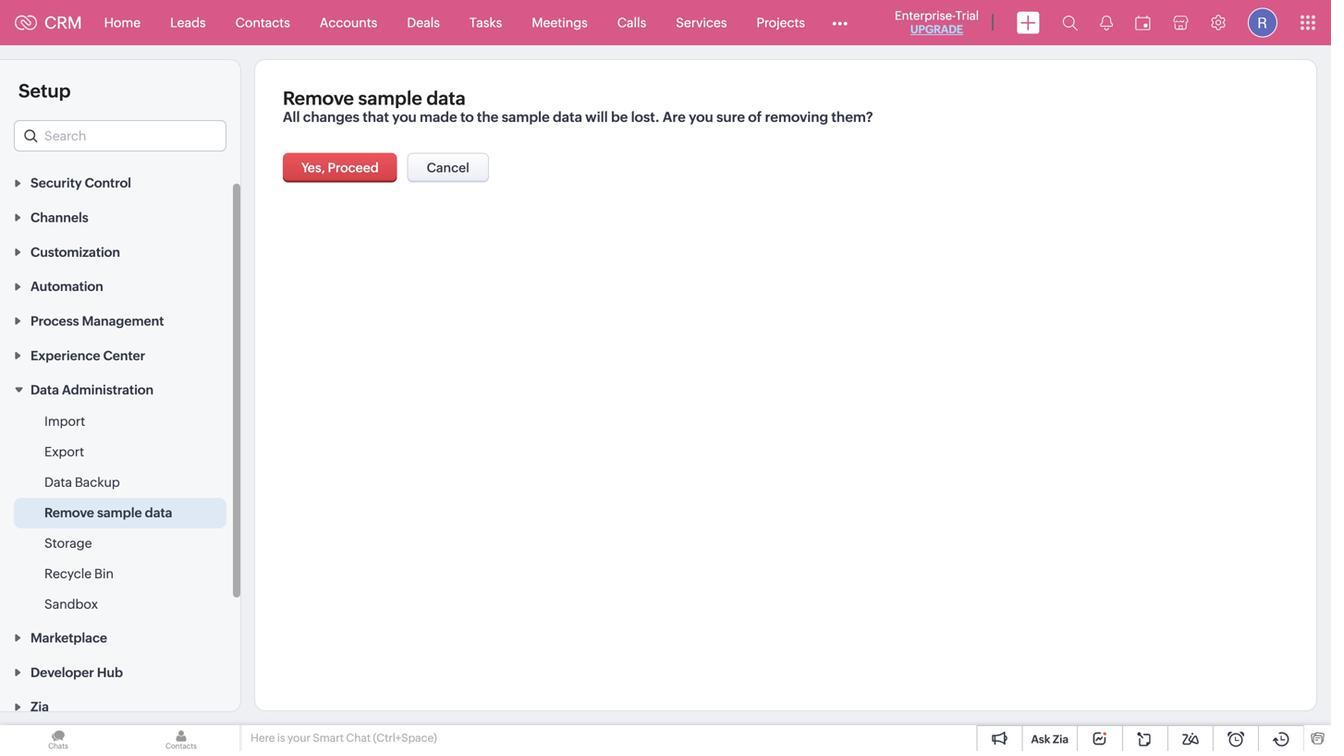 Task type: locate. For each thing, give the bounding box(es) containing it.
1 vertical spatial remove
[[44, 506, 94, 521]]

remove inside remove sample data all changes that you made to the sample data will be lost. are you sure of removing them?
[[283, 88, 354, 109]]

experience center button
[[0, 338, 240, 372]]

0 horizontal spatial sample
[[97, 506, 142, 521]]

developer hub
[[31, 665, 123, 680]]

data for remove sample data all changes that you made to the sample data will be lost. are you sure of removing them?
[[426, 88, 466, 109]]

export link
[[44, 443, 84, 461]]

you right that
[[392, 109, 417, 125]]

you
[[392, 109, 417, 125], [689, 109, 713, 125]]

profile image
[[1248, 8, 1278, 37]]

are
[[663, 109, 686, 125]]

data up "import"
[[31, 383, 59, 398]]

hub
[[97, 665, 123, 680]]

developer
[[31, 665, 94, 680]]

contacts image
[[123, 726, 239, 752]]

home
[[104, 15, 141, 30]]

experience
[[31, 348, 100, 363]]

None button
[[283, 153, 397, 183], [407, 153, 489, 183], [283, 153, 397, 183], [407, 153, 489, 183]]

channels button
[[0, 200, 240, 234]]

remove left that
[[283, 88, 354, 109]]

process
[[31, 314, 79, 329]]

2 horizontal spatial sample
[[502, 109, 550, 125]]

remove for remove sample data
[[44, 506, 94, 521]]

bin
[[94, 567, 114, 582]]

sample
[[358, 88, 422, 109], [502, 109, 550, 125], [97, 506, 142, 521]]

backup
[[75, 475, 120, 490]]

None field
[[14, 120, 226, 152]]

contacts link
[[221, 0, 305, 45]]

export
[[44, 445, 84, 460]]

projects
[[757, 15, 805, 30]]

1 horizontal spatial remove
[[283, 88, 354, 109]]

channels
[[31, 210, 88, 225]]

1 vertical spatial zia
[[1053, 734, 1069, 746]]

chats image
[[0, 726, 116, 752]]

search image
[[1062, 15, 1078, 31]]

sure
[[716, 109, 745, 125]]

1 horizontal spatial zia
[[1053, 734, 1069, 746]]

calls
[[617, 15, 646, 30]]

zia
[[31, 700, 49, 715], [1053, 734, 1069, 746]]

remove
[[283, 88, 354, 109], [44, 506, 94, 521]]

0 vertical spatial zia
[[31, 700, 49, 715]]

data administration region
[[0, 407, 240, 620]]

sample for remove sample data
[[97, 506, 142, 521]]

data for data administration
[[31, 383, 59, 398]]

remove sample data link
[[44, 504, 172, 522]]

sample left to
[[358, 88, 422, 109]]

of
[[748, 109, 762, 125]]

1 horizontal spatial data
[[426, 88, 466, 109]]

search element
[[1051, 0, 1089, 45]]

2 you from the left
[[689, 109, 713, 125]]

ask
[[1031, 734, 1050, 746]]

security control button
[[0, 165, 240, 200]]

home link
[[89, 0, 155, 45]]

0 horizontal spatial zia
[[31, 700, 49, 715]]

your
[[288, 732, 311, 745]]

signals element
[[1089, 0, 1124, 45]]

meetings
[[532, 15, 588, 30]]

chat
[[346, 732, 371, 745]]

recycle
[[44, 567, 92, 582]]

data administration button
[[0, 372, 240, 407]]

will
[[585, 109, 608, 125]]

management
[[82, 314, 164, 329]]

ask zia
[[1031, 734, 1069, 746]]

here is your smart chat (ctrl+space)
[[251, 732, 437, 745]]

data inside dropdown button
[[31, 383, 59, 398]]

0 vertical spatial remove
[[283, 88, 354, 109]]

process management
[[31, 314, 164, 329]]

administration
[[62, 383, 154, 398]]

sample down backup
[[97, 506, 142, 521]]

data backup link
[[44, 473, 120, 492]]

0 vertical spatial data
[[31, 383, 59, 398]]

1 vertical spatial data
[[44, 475, 72, 490]]

data inside region
[[44, 475, 72, 490]]

center
[[103, 348, 145, 363]]

data for data backup
[[44, 475, 72, 490]]

Search text field
[[15, 121, 226, 151]]

sample inside "link"
[[97, 506, 142, 521]]

leads link
[[155, 0, 221, 45]]

0 horizontal spatial data
[[145, 506, 172, 521]]

customization
[[31, 245, 120, 260]]

0 horizontal spatial remove
[[44, 506, 94, 521]]

remove up storage link
[[44, 506, 94, 521]]

data inside "link"
[[145, 506, 172, 521]]

smart
[[313, 732, 344, 745]]

the
[[477, 109, 499, 125]]

data down export
[[44, 475, 72, 490]]

you right are
[[689, 109, 713, 125]]

1 horizontal spatial sample
[[358, 88, 422, 109]]

changes
[[303, 109, 360, 125]]

security
[[31, 176, 82, 191]]

remove inside "link"
[[44, 506, 94, 521]]

zia right ask on the right
[[1053, 734, 1069, 746]]

data administration
[[31, 383, 154, 398]]

0 horizontal spatial you
[[392, 109, 417, 125]]

logo image
[[15, 15, 37, 30]]

to
[[460, 109, 474, 125]]

data
[[426, 88, 466, 109], [553, 109, 582, 125], [145, 506, 172, 521]]

data for remove sample data
[[145, 506, 172, 521]]

deals
[[407, 15, 440, 30]]

zia up chats image
[[31, 700, 49, 715]]

data
[[31, 383, 59, 398], [44, 475, 72, 490]]

sample right the the
[[502, 109, 550, 125]]

setup
[[18, 80, 71, 102]]

1 horizontal spatial you
[[689, 109, 713, 125]]

Other Modules field
[[820, 8, 860, 37]]



Task type: describe. For each thing, give the bounding box(es) containing it.
sample for remove sample data all changes that you made to the sample data will be lost. are you sure of removing them?
[[358, 88, 422, 109]]

developer hub button
[[0, 655, 240, 690]]

automation
[[31, 279, 103, 294]]

remove sample data all changes that you made to the sample data will be lost. are you sure of removing them?
[[283, 88, 873, 125]]

security control
[[31, 176, 131, 191]]

contacts
[[235, 15, 290, 30]]

accounts
[[320, 15, 377, 30]]

them?
[[831, 109, 873, 125]]

deals link
[[392, 0, 455, 45]]

marketplace button
[[0, 620, 240, 655]]

zia inside dropdown button
[[31, 700, 49, 715]]

marketplace
[[31, 631, 107, 646]]

remove sample data
[[44, 506, 172, 521]]

recycle bin
[[44, 567, 114, 582]]

process management button
[[0, 303, 240, 338]]

2 horizontal spatial data
[[553, 109, 582, 125]]

create menu image
[[1017, 12, 1040, 34]]

crm
[[44, 13, 82, 32]]

trial
[[956, 9, 979, 23]]

storage
[[44, 536, 92, 551]]

lost.
[[631, 109, 660, 125]]

here
[[251, 732, 275, 745]]

tasks
[[470, 15, 502, 30]]

zia button
[[0, 690, 240, 724]]

profile element
[[1237, 0, 1289, 45]]

leads
[[170, 15, 206, 30]]

services link
[[661, 0, 742, 45]]

accounts link
[[305, 0, 392, 45]]

crm link
[[15, 13, 82, 32]]

removing
[[765, 109, 828, 125]]

(ctrl+space)
[[373, 732, 437, 745]]

calls link
[[602, 0, 661, 45]]

sandbox link
[[44, 596, 98, 614]]

data backup
[[44, 475, 120, 490]]

be
[[611, 109, 628, 125]]

enterprise-trial upgrade
[[895, 9, 979, 36]]

enterprise-
[[895, 9, 956, 23]]

all
[[283, 109, 300, 125]]

calendar image
[[1135, 15, 1151, 30]]

tasks link
[[455, 0, 517, 45]]

import
[[44, 414, 85, 429]]

is
[[277, 732, 285, 745]]

experience center
[[31, 348, 145, 363]]

storage link
[[44, 535, 92, 553]]

sandbox
[[44, 597, 98, 612]]

automation button
[[0, 269, 240, 303]]

create menu element
[[1006, 0, 1051, 45]]

meetings link
[[517, 0, 602, 45]]

services
[[676, 15, 727, 30]]

1 you from the left
[[392, 109, 417, 125]]

made
[[420, 109, 457, 125]]

remove for remove sample data all changes that you made to the sample data will be lost. are you sure of removing them?
[[283, 88, 354, 109]]

customization button
[[0, 234, 240, 269]]

projects link
[[742, 0, 820, 45]]

that
[[363, 109, 389, 125]]

import link
[[44, 412, 85, 431]]

recycle bin link
[[44, 565, 114, 584]]

signals image
[[1100, 15, 1113, 31]]

upgrade
[[910, 23, 963, 36]]

control
[[85, 176, 131, 191]]



Task type: vqa. For each thing, say whether or not it's contained in the screenshot.
the bottom '1'
no



